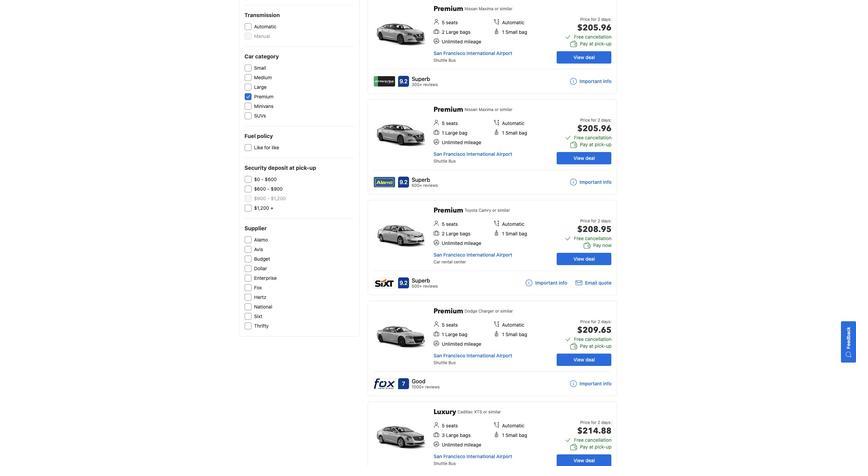 Task type: locate. For each thing, give the bounding box(es) containing it.
view deal
[[574, 54, 595, 60], [574, 155, 595, 161], [574, 256, 595, 262], [574, 357, 595, 363], [574, 458, 595, 464]]

automatic for superb 300+ reviews
[[503, 19, 525, 25]]

small for superb 500+ reviews
[[506, 231, 518, 237]]

1 vertical spatial $1,200
[[254, 205, 269, 211]]

2 inside "price for 2 days: $209.65"
[[598, 319, 601, 325]]

francisco inside san francisco international airport car rental center
[[444, 252, 466, 258]]

2 vertical spatial customer rating 9.2 superb element
[[412, 277, 438, 285]]

2 vertical spatial -
[[268, 196, 270, 201]]

pick-
[[595, 41, 606, 47], [595, 142, 606, 147], [296, 165, 310, 171], [595, 343, 606, 349], [595, 444, 606, 450]]

3 cancellation from the top
[[586, 236, 612, 241]]

rental
[[442, 260, 453, 265]]

bag for san francisco international airport button corresponding to superb 300+ reviews
[[519, 29, 528, 35]]

unlimited for superb 600+ reviews
[[442, 140, 463, 145]]

or inside premium dodge charger or similar
[[496, 309, 500, 314]]

price for 2 days: $205.96 for 1 large bag
[[578, 118, 612, 134]]

seats
[[446, 19, 458, 25], [446, 120, 458, 126], [446, 221, 458, 227], [446, 322, 458, 328], [446, 423, 458, 429]]

5 seats for superb 600+ reviews
[[442, 120, 458, 126]]

2 francisco from the top
[[444, 151, 466, 157]]

unlimited mileage for superb 600+ reviews
[[442, 140, 482, 145]]

supplied by rc - enterprise image
[[374, 76, 395, 87]]

up
[[606, 41, 612, 47], [606, 142, 612, 147], [310, 165, 316, 171], [606, 343, 612, 349], [606, 444, 612, 450]]

3 airport from the top
[[497, 252, 513, 258]]

0 vertical spatial 9.2
[[400, 78, 408, 84]]

3 5 from the top
[[442, 221, 445, 227]]

3 seats from the top
[[446, 221, 458, 227]]

1 5 seats from the top
[[442, 19, 458, 25]]

0 vertical spatial 1 large bag
[[442, 130, 468, 136]]

1 large bag
[[442, 130, 468, 136], [442, 332, 468, 338]]

4 san from the top
[[434, 353, 443, 359]]

superb for superb 600+ reviews
[[412, 177, 431, 183]]

2 nissan from the top
[[465, 107, 478, 112]]

9.2
[[400, 78, 408, 84], [400, 179, 408, 185], [400, 280, 408, 286]]

1 vertical spatial 9.2
[[400, 179, 408, 185]]

$900 up '$1,200 +'
[[254, 196, 266, 201]]

similar inside premium toyota camry or similar
[[498, 208, 511, 213]]

1 5 from the top
[[442, 19, 445, 25]]

free for superb 600+ reviews
[[575, 135, 584, 141]]

international inside san francisco international airport car rental center
[[467, 252, 496, 258]]

2 2 large bags from the top
[[442, 231, 471, 237]]

2 unlimited mileage from the top
[[442, 140, 482, 145]]

2 5 seats from the top
[[442, 120, 458, 126]]

1 vertical spatial $900
[[254, 196, 266, 201]]

luxury cadillac xts or similar
[[434, 408, 501, 417]]

4 francisco from the top
[[444, 353, 466, 359]]

3 shuttle from the top
[[434, 361, 448, 366]]

2 vertical spatial superb
[[412, 278, 431, 284]]

policy
[[257, 133, 273, 139]]

1 unlimited from the top
[[442, 39, 463, 44]]

1 nissan from the top
[[465, 6, 478, 11]]

1 vertical spatial maxima
[[479, 107, 494, 112]]

3 unlimited from the top
[[442, 240, 463, 246]]

mileage
[[465, 39, 482, 44], [465, 140, 482, 145], [465, 240, 482, 246], [465, 341, 482, 347], [465, 442, 482, 448]]

bags
[[460, 29, 471, 35], [460, 231, 471, 237], [460, 433, 471, 439]]

2 shuttle from the top
[[434, 159, 448, 164]]

1 vertical spatial 9.2 element
[[398, 177, 409, 188]]

free cancellation
[[575, 34, 612, 40], [575, 135, 612, 141], [575, 236, 612, 241], [575, 337, 612, 342], [575, 437, 612, 443]]

superb 600+ reviews
[[412, 177, 438, 188]]

0 vertical spatial shuttle
[[434, 58, 448, 63]]

similar
[[500, 6, 513, 11], [500, 107, 513, 112], [498, 208, 511, 213], [501, 309, 513, 314], [489, 410, 501, 415]]

customer rating 9.2 superb element
[[412, 75, 438, 83], [412, 176, 438, 184], [412, 277, 438, 285]]

shuttle up superb 300+ reviews
[[434, 58, 448, 63]]

price for superb 500+ reviews
[[581, 219, 591, 224]]

reviews inside superb 500+ reviews
[[424, 284, 438, 289]]

4 price from the top
[[581, 319, 591, 325]]

9.2 left 300+
[[400, 78, 408, 84]]

- up $900 - $1,200
[[268, 186, 270, 192]]

view for superb 600+ reviews
[[574, 155, 585, 161]]

2 pay at pick-up from the top
[[581, 142, 612, 147]]

4 view deal button from the top
[[557, 354, 612, 366]]

4 5 from the top
[[442, 322, 445, 328]]

shuttle up superb 600+ reviews
[[434, 159, 448, 164]]

price inside the "price for 2 days: $208.95"
[[581, 219, 591, 224]]

hertz
[[254, 295, 267, 300]]

san inside san francisco international airport car rental center
[[434, 252, 443, 258]]

5 for superb 500+ reviews
[[442, 221, 445, 227]]

1 maxima from the top
[[479, 6, 494, 11]]

9.2 left 600+
[[400, 179, 408, 185]]

superb inside superb 600+ reviews
[[412, 177, 431, 183]]

5
[[442, 19, 445, 25], [442, 120, 445, 126], [442, 221, 445, 227], [442, 322, 445, 328], [442, 423, 445, 429]]

1 san from the top
[[434, 50, 443, 56]]

2 view from the top
[[574, 155, 585, 161]]

4 mileage from the top
[[465, 341, 482, 347]]

2 unlimited from the top
[[442, 140, 463, 145]]

san down the 3
[[434, 454, 443, 460]]

0 vertical spatial $900
[[271, 186, 283, 192]]

5 seats from the top
[[446, 423, 458, 429]]

$600 down the $0
[[254, 186, 266, 192]]

1 view deal button from the top
[[557, 51, 612, 64]]

large
[[446, 29, 459, 35], [254, 84, 267, 90], [446, 130, 458, 136], [446, 231, 459, 237], [446, 332, 458, 338], [446, 433, 459, 439]]

cancellation for superb 600+ reviews
[[586, 135, 612, 141]]

4 5 seats from the top
[[442, 322, 458, 328]]

bag
[[519, 29, 528, 35], [459, 130, 468, 136], [519, 130, 528, 136], [519, 231, 528, 237], [459, 332, 468, 338], [519, 332, 528, 338], [519, 433, 528, 439]]

1 vertical spatial customer rating 9.2 superb element
[[412, 176, 438, 184]]

cancellation
[[586, 34, 612, 40], [586, 135, 612, 141], [586, 236, 612, 241], [586, 337, 612, 342], [586, 437, 612, 443]]

2
[[598, 17, 601, 22], [442, 29, 445, 35], [598, 118, 601, 123], [598, 219, 601, 224], [442, 231, 445, 237], [598, 319, 601, 325], [598, 420, 601, 426]]

1 vertical spatial premium nissan maxima or similar
[[434, 105, 513, 114]]

$205.96 for 2 large bags
[[578, 22, 612, 34]]

7
[[402, 381, 405, 387]]

4 deal from the top
[[586, 357, 595, 363]]

5 view deal from the top
[[574, 458, 595, 464]]

1 san francisco international airport button from the top
[[434, 50, 513, 56]]

0 vertical spatial $205.96
[[578, 22, 612, 34]]

2 days: from the top
[[602, 118, 612, 123]]

important info button
[[571, 78, 612, 85], [571, 179, 612, 186], [526, 280, 568, 287], [571, 381, 612, 388]]

automatic for superb 600+ reviews
[[503, 120, 525, 126]]

1 bags from the top
[[460, 29, 471, 35]]

0 vertical spatial customer rating 9.2 superb element
[[412, 75, 438, 83]]

car left rental
[[434, 260, 441, 265]]

2 price for 2 days: $205.96 from the top
[[578, 118, 612, 134]]

at
[[590, 41, 594, 47], [590, 142, 594, 147], [290, 165, 295, 171], [590, 343, 594, 349], [590, 444, 594, 450]]

1 2 large bags from the top
[[442, 29, 471, 35]]

shuttle for superb 600+ reviews
[[434, 159, 448, 164]]

1 mileage from the top
[[465, 39, 482, 44]]

or
[[495, 6, 499, 11], [495, 107, 499, 112], [493, 208, 497, 213], [496, 309, 500, 314], [484, 410, 488, 415]]

cancellation for good 1000+ reviews
[[586, 337, 612, 342]]

san up rental
[[434, 252, 443, 258]]

2 san francisco international airport shuttle bus from the top
[[434, 151, 513, 164]]

1 vertical spatial -
[[268, 186, 270, 192]]

1 free cancellation from the top
[[575, 34, 612, 40]]

san francisco international airport shuttle bus for superb 600+ reviews
[[434, 151, 513, 164]]

nissan for 2 large bags
[[465, 6, 478, 11]]

3 san francisco international airport button from the top
[[434, 252, 513, 258]]

300+
[[412, 82, 422, 87]]

product card group containing $214.88
[[368, 402, 618, 467]]

5 view from the top
[[574, 458, 585, 464]]

maxima for bags
[[479, 6, 494, 11]]

4 airport from the top
[[497, 353, 513, 359]]

2 airport from the top
[[497, 151, 513, 157]]

1 premium nissan maxima or similar from the top
[[434, 4, 513, 13]]

1 san francisco international airport shuttle bus from the top
[[434, 50, 513, 63]]

9.2 element left 300+
[[398, 76, 409, 87]]

1 $205.96 from the top
[[578, 22, 612, 34]]

quote
[[599, 280, 612, 286]]

reviews for superb 500+ reviews
[[424, 284, 438, 289]]

premium for superb 300+ reviews
[[434, 4, 464, 13]]

5 for superb 300+ reviews
[[442, 19, 445, 25]]

4 product card group from the top
[[368, 301, 618, 396]]

for inside the "price for 2 days: $208.95"
[[592, 219, 597, 224]]

1 days: from the top
[[602, 17, 612, 22]]

$900 up $900 - $1,200
[[271, 186, 283, 192]]

important
[[580, 78, 602, 84], [580, 179, 602, 185], [536, 280, 558, 286], [580, 381, 602, 387]]

or for good 1000+ reviews
[[496, 309, 500, 314]]

1 price from the top
[[581, 17, 591, 22]]

price for 2 days: $205.96
[[578, 17, 612, 34], [578, 118, 612, 134]]

1 vertical spatial superb
[[412, 177, 431, 183]]

2 1 large bag from the top
[[442, 332, 468, 338]]

9.2 left 500+
[[400, 280, 408, 286]]

4 view from the top
[[574, 357, 585, 363]]

3 san francisco international airport shuttle bus from the top
[[434, 353, 513, 366]]

9.2 element left 600+
[[398, 177, 409, 188]]

- for $600
[[268, 186, 270, 192]]

automatic for superb 500+ reviews
[[503, 221, 525, 227]]

3 5 seats from the top
[[442, 221, 458, 227]]

2 vertical spatial bus
[[449, 361, 456, 366]]

important for superb 600+ reviews
[[580, 179, 602, 185]]

superb for superb 300+ reviews
[[412, 76, 431, 82]]

san francisco international airport shuttle bus for good 1000+ reviews
[[434, 353, 513, 366]]

reviews right 500+
[[424, 284, 438, 289]]

5 seats
[[442, 19, 458, 25], [442, 120, 458, 126], [442, 221, 458, 227], [442, 322, 458, 328], [442, 423, 458, 429]]

1 horizontal spatial car
[[434, 260, 441, 265]]

3 international from the top
[[467, 252, 496, 258]]

unlimited mileage for good 1000+ reviews
[[442, 341, 482, 347]]

san francisco international airport button for superb 300+ reviews
[[434, 50, 513, 56]]

- down $600 - $900
[[268, 196, 270, 201]]

1 deal from the top
[[586, 54, 595, 60]]

500+
[[412, 284, 422, 289]]

similar for superb 300+ reviews
[[500, 6, 513, 11]]

mileage for superb 300+ reviews
[[465, 39, 482, 44]]

0 vertical spatial maxima
[[479, 6, 494, 11]]

reviews
[[424, 82, 438, 87], [424, 183, 438, 188], [424, 284, 438, 289], [426, 385, 440, 390]]

shuttle
[[434, 58, 448, 63], [434, 159, 448, 164], [434, 361, 448, 366]]

600+
[[412, 183, 422, 188]]

3 view deal button from the top
[[557, 253, 612, 265]]

unlimited for superb 300+ reviews
[[442, 39, 463, 44]]

3 9.2 element from the top
[[398, 278, 409, 289]]

3 mileage from the top
[[465, 240, 482, 246]]

$600 up $600 - $900
[[265, 177, 277, 182]]

san up customer rating 7 good element
[[434, 353, 443, 359]]

view
[[574, 54, 585, 60], [574, 155, 585, 161], [574, 256, 585, 262], [574, 357, 585, 363], [574, 458, 585, 464]]

1 francisco from the top
[[444, 50, 466, 56]]

1 airport from the top
[[497, 50, 513, 56]]

0 vertical spatial bags
[[460, 29, 471, 35]]

$1,200 up + in the left of the page
[[271, 196, 286, 201]]

international
[[467, 50, 496, 56], [467, 151, 496, 157], [467, 252, 496, 258], [467, 353, 496, 359], [467, 454, 496, 460]]

airport
[[497, 50, 513, 56], [497, 151, 513, 157], [497, 252, 513, 258], [497, 353, 513, 359], [497, 454, 513, 460]]

1 vertical spatial $205.96
[[578, 123, 612, 134]]

0 vertical spatial superb
[[412, 76, 431, 82]]

shuttle for superb 300+ reviews
[[434, 58, 448, 63]]

0 horizontal spatial $900
[[254, 196, 266, 201]]

3 9.2 from the top
[[400, 280, 408, 286]]

1 vertical spatial san francisco international airport shuttle bus
[[434, 151, 513, 164]]

view deal button for superb 300+ reviews
[[557, 51, 612, 64]]

3 product card group from the top
[[368, 200, 618, 296]]

1 vertical spatial bus
[[449, 159, 456, 164]]

4 international from the top
[[467, 353, 496, 359]]

large for superb 500+ reviews
[[446, 231, 459, 237]]

san francisco international airport button for good 1000+ reviews
[[434, 353, 513, 359]]

2 vertical spatial san francisco international airport shuttle bus
[[434, 353, 513, 366]]

0 vertical spatial san francisco international airport shuttle bus
[[434, 50, 513, 63]]

$900 - $1,200
[[254, 196, 286, 201]]

pay
[[581, 41, 588, 47], [581, 142, 588, 147], [594, 243, 602, 248], [581, 343, 588, 349], [581, 444, 588, 450]]

2 for superb 500+ reviews view deal button
[[598, 219, 601, 224]]

9.2 element for superb 600+ reviews
[[398, 177, 409, 188]]

$205.96 for 1 large bag
[[578, 123, 612, 134]]

2 large bags for $205.96
[[442, 29, 471, 35]]

feedback
[[846, 327, 852, 349]]

fuel policy
[[245, 133, 273, 139]]

international for good 1000+ reviews
[[467, 353, 496, 359]]

$0 - $600
[[254, 177, 277, 182]]

0 vertical spatial 2 large bags
[[442, 29, 471, 35]]

3 customer rating 9.2 superb element from the top
[[412, 277, 438, 285]]

for inside price for 2 days: $214.88
[[592, 420, 597, 426]]

2 9.2 from the top
[[400, 179, 408, 185]]

2 free cancellation from the top
[[575, 135, 612, 141]]

1 vertical spatial car
[[434, 260, 441, 265]]

$600
[[265, 177, 277, 182], [254, 186, 266, 192]]

days: for superb 300+ reviews
[[602, 17, 612, 22]]

for for good 1000+ reviews
[[592, 319, 597, 325]]

email quote
[[586, 280, 612, 286]]

2 mileage from the top
[[465, 140, 482, 145]]

2 premium nissan maxima or similar from the top
[[434, 105, 513, 114]]

price inside price for 2 days: $214.88
[[581, 420, 591, 426]]

days: inside the "price for 2 days: $208.95"
[[602, 219, 612, 224]]

reviews for superb 300+ reviews
[[424, 82, 438, 87]]

premium for superb 500+ reviews
[[434, 206, 464, 215]]

1 unlimited mileage from the top
[[442, 39, 482, 44]]

price for superb 300+ reviews
[[581, 17, 591, 22]]

like
[[254, 145, 263, 151]]

important for superb 300+ reviews
[[580, 78, 602, 84]]

free for superb 500+ reviews
[[575, 236, 584, 241]]

4 cancellation from the top
[[586, 337, 612, 342]]

1 small bag for good 1000+ reviews
[[503, 332, 528, 338]]

0 vertical spatial -
[[262, 177, 264, 182]]

reviews inside superb 600+ reviews
[[424, 183, 438, 188]]

1 seats from the top
[[446, 19, 458, 25]]

view deal button
[[557, 51, 612, 64], [557, 152, 612, 165], [557, 253, 612, 265], [557, 354, 612, 366], [557, 455, 612, 467]]

5 international from the top
[[467, 454, 496, 460]]

$205.96
[[578, 22, 612, 34], [578, 123, 612, 134]]

sixt
[[254, 314, 263, 319]]

0 vertical spatial bus
[[449, 58, 456, 63]]

9.2 element left 500+
[[398, 278, 409, 289]]

2 5 from the top
[[442, 120, 445, 126]]

car left category
[[245, 53, 254, 60]]

bag for fifth san francisco international airport button from the top
[[519, 433, 528, 439]]

info
[[604, 78, 612, 84], [604, 179, 612, 185], [559, 280, 568, 286], [604, 381, 612, 387]]

4 free cancellation from the top
[[575, 337, 612, 342]]

small for superb 600+ reviews
[[506, 130, 518, 136]]

avis
[[254, 247, 263, 252]]

san
[[434, 50, 443, 56], [434, 151, 443, 157], [434, 252, 443, 258], [434, 353, 443, 359], [434, 454, 443, 460]]

premium nissan maxima or similar for 1 large bag
[[434, 105, 513, 114]]

now
[[603, 243, 612, 248]]

1 cancellation from the top
[[586, 34, 612, 40]]

reviews inside superb 300+ reviews
[[424, 82, 438, 87]]

supplier
[[245, 225, 267, 232]]

manual
[[254, 33, 270, 39]]

unlimited mileage for superb 300+ reviews
[[442, 39, 482, 44]]

thrifty
[[254, 323, 269, 329]]

1 vertical spatial shuttle
[[434, 159, 448, 164]]

customer rating 9.2 superb element for superb 300+ reviews
[[412, 75, 438, 83]]

5 price from the top
[[581, 420, 591, 426]]

2 vertical spatial 9.2 element
[[398, 278, 409, 289]]

2 inside the "price for 2 days: $208.95"
[[598, 219, 601, 224]]

3 deal from the top
[[586, 256, 595, 262]]

$1,200 left + in the left of the page
[[254, 205, 269, 211]]

3 price from the top
[[581, 219, 591, 224]]

price inside "price for 2 days: $209.65"
[[581, 319, 591, 325]]

1 horizontal spatial $1,200
[[271, 196, 286, 201]]

superb inside superb 300+ reviews
[[412, 76, 431, 82]]

2 product card group from the top
[[368, 99, 618, 195]]

minivans
[[254, 103, 274, 109]]

days: inside "price for 2 days: $209.65"
[[602, 319, 612, 325]]

2 bus from the top
[[449, 159, 456, 164]]

san up superb 600+ reviews
[[434, 151, 443, 157]]

0 vertical spatial price for 2 days: $205.96
[[578, 17, 612, 34]]

for inside "price for 2 days: $209.65"
[[592, 319, 597, 325]]

2 inside price for 2 days: $214.88
[[598, 420, 601, 426]]

for
[[592, 17, 597, 22], [592, 118, 597, 123], [265, 145, 271, 151], [592, 219, 597, 224], [592, 319, 597, 325], [592, 420, 597, 426]]

1 small bag
[[503, 29, 528, 35], [503, 130, 528, 136], [503, 231, 528, 237], [503, 332, 528, 338], [503, 433, 528, 439]]

fox
[[254, 285, 262, 291]]

3 superb from the top
[[412, 278, 431, 284]]

1 view deal from the top
[[574, 54, 595, 60]]

9.2 element for superb 500+ reviews
[[398, 278, 409, 289]]

2 san from the top
[[434, 151, 443, 157]]

large for superb 600+ reviews
[[446, 130, 458, 136]]

product card group containing $209.65
[[368, 301, 618, 396]]

product card group
[[368, 0, 618, 94], [368, 99, 618, 195], [368, 200, 618, 296], [368, 301, 618, 396], [368, 402, 618, 467]]

1 vertical spatial 1 large bag
[[442, 332, 468, 338]]

shuttle for good 1000+ reviews
[[434, 361, 448, 366]]

customer rating 9.2 superb element for superb 500+ reviews
[[412, 277, 438, 285]]

2 9.2 element from the top
[[398, 177, 409, 188]]

premium nissan maxima or similar
[[434, 4, 513, 13], [434, 105, 513, 114]]

2 customer rating 9.2 superb element from the top
[[412, 176, 438, 184]]

like for like
[[254, 145, 279, 151]]

superb inside superb 500+ reviews
[[412, 278, 431, 284]]

1 vertical spatial $600
[[254, 186, 266, 192]]

3 view from the top
[[574, 256, 585, 262]]

reviews right 600+
[[424, 183, 438, 188]]

san francisco international airport button
[[434, 50, 513, 56], [434, 151, 513, 157], [434, 252, 513, 258], [434, 353, 513, 359], [434, 454, 513, 460]]

0 horizontal spatial car
[[245, 53, 254, 60]]

pay at pick-up for superb 300+ reviews
[[581, 41, 612, 47]]

1 vertical spatial bags
[[460, 231, 471, 237]]

pay at pick-up for superb 600+ reviews
[[581, 142, 612, 147]]

pick- for good 1000+ reviews
[[595, 343, 606, 349]]

2 vertical spatial shuttle
[[434, 361, 448, 366]]

maxima
[[479, 6, 494, 11], [479, 107, 494, 112]]

9.2 element
[[398, 76, 409, 87], [398, 177, 409, 188], [398, 278, 409, 289]]

2 san francisco international airport button from the top
[[434, 151, 513, 157]]

airport inside san francisco international airport car rental center
[[497, 252, 513, 258]]

2 vertical spatial 9.2
[[400, 280, 408, 286]]

reviews for superb 600+ reviews
[[424, 183, 438, 188]]

2 for view deal button associated with good 1000+ reviews
[[598, 319, 601, 325]]

reviews right 1000+
[[426, 385, 440, 390]]

important info
[[580, 78, 612, 84], [580, 179, 612, 185], [536, 280, 568, 286], [580, 381, 612, 387]]

3 days: from the top
[[602, 219, 612, 224]]

0 vertical spatial 9.2 element
[[398, 76, 409, 87]]

automatic for good 1000+ reviews
[[503, 322, 525, 328]]

2 vertical spatial bags
[[460, 433, 471, 439]]

- right the $0
[[262, 177, 264, 182]]

or inside premium toyota camry or similar
[[493, 208, 497, 213]]

days: inside price for 2 days: $214.88
[[602, 420, 612, 426]]

1 vertical spatial 2 large bags
[[442, 231, 471, 237]]

0 vertical spatial premium nissan maxima or similar
[[434, 4, 513, 13]]

francisco for superb 500+ reviews
[[444, 252, 466, 258]]

1 for good 1000+ reviews san francisco international airport button
[[503, 332, 505, 338]]

1 vertical spatial price for 2 days: $205.96
[[578, 118, 612, 134]]

price
[[581, 17, 591, 22], [581, 118, 591, 123], [581, 219, 591, 224], [581, 319, 591, 325], [581, 420, 591, 426]]

reviews right 300+
[[424, 82, 438, 87]]

nissan
[[465, 6, 478, 11], [465, 107, 478, 112]]

0 vertical spatial nissan
[[465, 6, 478, 11]]

free cancellation for superb 300+ reviews
[[575, 34, 612, 40]]

$1,200
[[271, 196, 286, 201], [254, 205, 269, 211]]

1 vertical spatial nissan
[[465, 107, 478, 112]]

reviews inside good 1000+ reviews
[[426, 385, 440, 390]]

similar inside luxury cadillac xts or similar
[[489, 410, 501, 415]]

airport for superb 600+ reviews
[[497, 151, 513, 157]]

$208.95
[[578, 224, 612, 235]]

enterprise
[[254, 275, 277, 281]]

2 view deal button from the top
[[557, 152, 612, 165]]

good 1000+ reviews
[[412, 379, 440, 390]]

view deal button for superb 500+ reviews
[[557, 253, 612, 265]]

san up superb 300+ reviews
[[434, 50, 443, 56]]

view deal for good 1000+ reviews
[[574, 357, 595, 363]]

bus for superb 600+ reviews
[[449, 159, 456, 164]]

bus
[[449, 58, 456, 63], [449, 159, 456, 164], [449, 361, 456, 366]]

5 product card group from the top
[[368, 402, 618, 467]]

$1,200 +
[[254, 205, 274, 211]]

similar inside premium dodge charger or similar
[[501, 309, 513, 314]]

1 free from the top
[[575, 34, 584, 40]]

airport for good 1000+ reviews
[[497, 353, 513, 359]]

3 francisco from the top
[[444, 252, 466, 258]]

shuttle up customer rating 7 good element
[[434, 361, 448, 366]]

san francisco international airport shuttle bus
[[434, 50, 513, 63], [434, 151, 513, 164], [434, 353, 513, 366]]

0 vertical spatial $600
[[265, 177, 277, 182]]

$900
[[271, 186, 283, 192], [254, 196, 266, 201]]

premium dodge charger or similar
[[434, 307, 513, 316]]



Task type: vqa. For each thing, say whether or not it's contained in the screenshot.
economy ford fiesta or similar
no



Task type: describe. For each thing, give the bounding box(es) containing it.
for for superb 600+ reviews
[[592, 118, 597, 123]]

bag for good 1000+ reviews san francisco international airport button
[[519, 332, 528, 338]]

5 unlimited from the top
[[442, 442, 463, 448]]

san francisco international airport
[[434, 454, 513, 460]]

similar for good 1000+ reviews
[[501, 309, 513, 314]]

5 san from the top
[[434, 454, 443, 460]]

view for superb 500+ reviews
[[574, 256, 585, 262]]

3
[[442, 433, 445, 439]]

fuel
[[245, 133, 256, 139]]

car inside san francisco international airport car rental center
[[434, 260, 441, 265]]

like
[[272, 145, 279, 151]]

xts
[[474, 410, 482, 415]]

supplied by rc - fox image
[[374, 379, 395, 389]]

security deposit at pick-up
[[245, 165, 316, 171]]

price for good 1000+ reviews
[[581, 319, 591, 325]]

bus for superb 300+ reviews
[[449, 58, 456, 63]]

important info button for superb 300+ reviews
[[571, 78, 612, 85]]

superb 300+ reviews
[[412, 76, 438, 87]]

airport inside button
[[497, 454, 513, 460]]

car category
[[245, 53, 279, 60]]

cadillac
[[458, 410, 473, 415]]

san francisco international airport button for superb 500+ reviews
[[434, 252, 513, 258]]

camry
[[479, 208, 492, 213]]

international for superb 600+ reviews
[[467, 151, 496, 157]]

1 horizontal spatial $900
[[271, 186, 283, 192]]

transmission
[[245, 12, 280, 18]]

medium
[[254, 75, 272, 80]]

email quote button
[[576, 280, 612, 287]]

free cancellation for superb 600+ reviews
[[575, 135, 612, 141]]

5 san francisco international airport button from the top
[[434, 454, 513, 460]]

$0
[[254, 177, 260, 182]]

price for 2 days: $209.65
[[578, 319, 612, 336]]

5 unlimited mileage from the top
[[442, 442, 482, 448]]

mileage for superb 600+ reviews
[[465, 140, 482, 145]]

deal for superb 500+ reviews
[[586, 256, 595, 262]]

5 free from the top
[[575, 437, 584, 443]]

- for $0
[[262, 177, 264, 182]]

at for superb 600+ reviews
[[590, 142, 594, 147]]

free cancellation for superb 500+ reviews
[[575, 236, 612, 241]]

5 free cancellation from the top
[[575, 437, 612, 443]]

large for good 1000+ reviews
[[446, 332, 458, 338]]

for for superb 500+ reviews
[[592, 219, 597, 224]]

$600 - $900
[[254, 186, 283, 192]]

or for superb 300+ reviews
[[495, 6, 499, 11]]

for for superb 300+ reviews
[[592, 17, 597, 22]]

seats for good 1000+ reviews
[[446, 322, 458, 328]]

alamo
[[254, 237, 268, 243]]

nissan for 1 large bag
[[465, 107, 478, 112]]

4 pay at pick-up from the top
[[581, 444, 612, 450]]

charger
[[479, 309, 494, 314]]

$209.65
[[578, 325, 612, 336]]

1 small bag for superb 500+ reviews
[[503, 231, 528, 237]]

or inside luxury cadillac xts or similar
[[484, 410, 488, 415]]

5 5 seats from the top
[[442, 423, 458, 429]]

customer rating 7 good element
[[412, 378, 440, 386]]

1 product card group from the top
[[368, 0, 618, 94]]

cancellation for superb 500+ reviews
[[586, 236, 612, 241]]

airport for superb 300+ reviews
[[497, 50, 513, 56]]

important info for superb 600+ reviews
[[580, 179, 612, 185]]

- for $900
[[268, 196, 270, 201]]

international inside button
[[467, 454, 496, 460]]

5 view deal button from the top
[[557, 455, 612, 467]]

dodge
[[465, 309, 478, 314]]

pay for superb 300+ reviews
[[581, 41, 588, 47]]

+
[[271, 205, 274, 211]]

reviews for good 1000+ reviews
[[426, 385, 440, 390]]

san for superb 500+ reviews
[[434, 252, 443, 258]]

0 horizontal spatial $1,200
[[254, 205, 269, 211]]

1 for san francisco international airport button for superb 600+ reviews
[[503, 130, 505, 136]]

1000+
[[412, 385, 424, 390]]

security
[[245, 165, 267, 171]]

pay for good 1000+ reviews
[[581, 343, 588, 349]]

national
[[254, 304, 273, 310]]

bags for $208.95
[[460, 231, 471, 237]]

3 large bags
[[442, 433, 471, 439]]

2 for view deal button related to superb 600+ reviews
[[598, 118, 601, 123]]

san for superb 300+ reviews
[[434, 50, 443, 56]]

5 francisco from the top
[[444, 454, 466, 460]]

0 vertical spatial car
[[245, 53, 254, 60]]

free for good 1000+ reviews
[[575, 337, 584, 342]]

center
[[454, 260, 467, 265]]

at for superb 300+ reviews
[[590, 41, 594, 47]]

unlimited mileage for superb 500+ reviews
[[442, 240, 482, 246]]

luxury
[[434, 408, 457, 417]]

days: for good 1000+ reviews
[[602, 319, 612, 325]]

view deal button for good 1000+ reviews
[[557, 354, 612, 366]]

1 large bag for $205.96
[[442, 130, 468, 136]]

budget
[[254, 256, 270, 262]]

days: for superb 600+ reviews
[[602, 118, 612, 123]]

good
[[412, 379, 426, 385]]

san francisco international airport car rental center
[[434, 252, 513, 265]]

9.2 for superb 500+ reviews
[[400, 280, 408, 286]]

san for good 1000+ reviews
[[434, 353, 443, 359]]

pay now
[[594, 243, 612, 248]]

important info for good 1000+ reviews
[[580, 381, 612, 387]]

dollar
[[254, 266, 267, 272]]

toyota
[[465, 208, 478, 213]]

supplied by sixt image
[[374, 278, 395, 288]]

price for superb 600+ reviews
[[581, 118, 591, 123]]

view deal for superb 500+ reviews
[[574, 256, 595, 262]]

important info button for good 1000+ reviews
[[571, 381, 612, 388]]

suvs
[[254, 113, 266, 119]]

product card group containing $208.95
[[368, 200, 618, 296]]

cancellation for superb 300+ reviews
[[586, 34, 612, 40]]

deposit
[[268, 165, 288, 171]]

info for good 1000+ reviews
[[604, 381, 612, 387]]

2 for first view deal button from the bottom
[[598, 420, 601, 426]]

email
[[586, 280, 598, 286]]

5 deal from the top
[[586, 458, 595, 464]]

2 for superb 300+ reviews's view deal button
[[598, 17, 601, 22]]

supplied by rc - alamo image
[[374, 177, 395, 187]]

mileage for superb 500+ reviews
[[465, 240, 482, 246]]

5 seats for good 1000+ reviews
[[442, 322, 458, 328]]

premium nissan maxima or similar for 2 large bags
[[434, 4, 513, 13]]

similar for superb 600+ reviews
[[500, 107, 513, 112]]

francisco for good 1000+ reviews
[[444, 353, 466, 359]]

5 mileage from the top
[[465, 442, 482, 448]]

unlimited for superb 500+ reviews
[[442, 240, 463, 246]]

premium toyota camry or similar
[[434, 206, 511, 215]]

view deal button for superb 600+ reviews
[[557, 152, 612, 165]]

$214.88
[[578, 426, 612, 437]]

bag for san francisco international airport button for superb 500+ reviews
[[519, 231, 528, 237]]

price for 2 days: $208.95
[[578, 219, 612, 235]]

category
[[255, 53, 279, 60]]

info for superb 600+ reviews
[[604, 179, 612, 185]]

5 5 from the top
[[442, 423, 445, 429]]

price for 2 days: $214.88
[[578, 420, 612, 437]]

info for superb 300+ reviews
[[604, 78, 612, 84]]

view for good 1000+ reviews
[[574, 357, 585, 363]]

important info button for superb 600+ reviews
[[571, 179, 612, 186]]

5 1 small bag from the top
[[503, 433, 528, 439]]

2 large bags for $208.95
[[442, 231, 471, 237]]

francisco for superb 300+ reviews
[[444, 50, 466, 56]]

seats for superb 300+ reviews
[[446, 19, 458, 25]]

or for superb 600+ reviews
[[495, 107, 499, 112]]

up for good 1000+ reviews
[[606, 343, 612, 349]]

superb 500+ reviews
[[412, 278, 438, 289]]

1 small bag for superb 300+ reviews
[[503, 29, 528, 35]]

pay for superb 600+ reviews
[[581, 142, 588, 147]]

5 cancellation from the top
[[586, 437, 612, 443]]

1 for fifth san francisco international airport button from the top
[[503, 433, 505, 439]]

3 bags from the top
[[460, 433, 471, 439]]

0 vertical spatial $1,200
[[271, 196, 286, 201]]

price for 2 days: $205.96 for 2 large bags
[[578, 17, 612, 34]]

feedback button
[[842, 322, 857, 363]]



